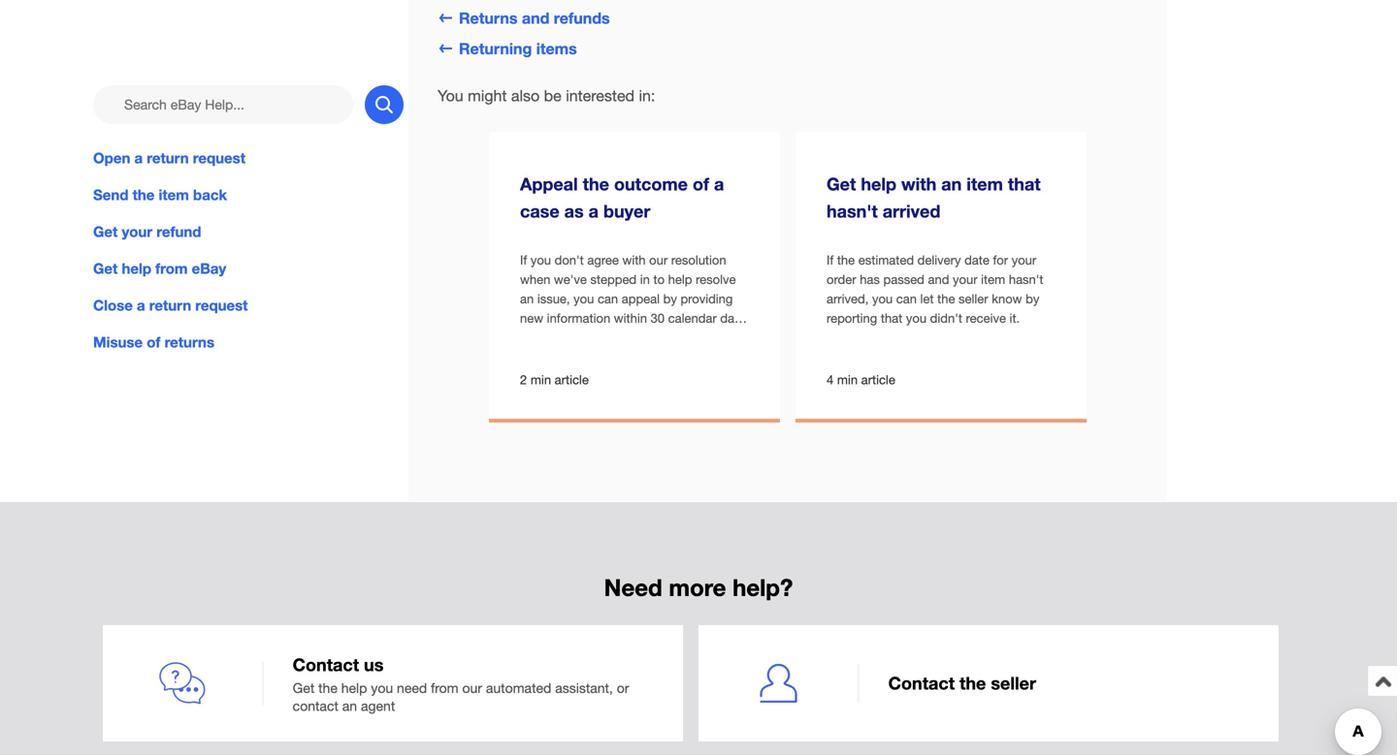 Task type: vqa. For each thing, say whether or not it's contained in the screenshot.
eBay at the left top of the page
yes



Task type: locate. For each thing, give the bounding box(es) containing it.
1 horizontal spatial an
[[520, 291, 534, 306]]

if for get help with an item that hasn't arrived
[[827, 253, 834, 268]]

within
[[614, 311, 647, 326]]

2 can from the left
[[896, 291, 917, 306]]

1 horizontal spatial contact
[[888, 673, 955, 694]]

our up to
[[649, 253, 668, 268]]

don't
[[555, 253, 584, 268]]

0 vertical spatial from
[[155, 260, 188, 278]]

min for get help with an item that hasn't arrived
[[837, 373, 858, 388]]

contact us get the help you need from our automated assistant, or contact an agent
[[293, 655, 629, 715]]

return for close
[[149, 297, 191, 315]]

closing.
[[586, 330, 630, 345]]

1 vertical spatial our
[[462, 680, 482, 696]]

buyer
[[604, 201, 650, 222]]

if
[[520, 253, 527, 268], [827, 253, 834, 268]]

help right to
[[668, 272, 692, 287]]

and down "delivery"
[[928, 272, 949, 287]]

0 vertical spatial an
[[941, 174, 962, 195]]

help up agent at bottom left
[[341, 680, 367, 696]]

the inside appeal the outcome of a case as a buyer
[[583, 174, 609, 195]]

our
[[649, 253, 668, 268], [462, 680, 482, 696]]

to
[[653, 272, 665, 287]]

return
[[147, 149, 189, 167], [149, 297, 191, 315]]

0 vertical spatial that
[[1008, 174, 1041, 195]]

by right know
[[1026, 291, 1040, 306]]

when
[[520, 272, 550, 287]]

get help with an item that hasn't arrived
[[827, 174, 1041, 222]]

item down "for" on the right of the page
[[981, 272, 1005, 287]]

or
[[617, 680, 629, 696]]

min
[[531, 373, 551, 388], [837, 373, 858, 388]]

the inside if you don't agree with our resolution when we've stepped in to help resolve an issue, you can appeal by providing new information within 30 calendar days of the case closing.
[[535, 330, 552, 345]]

your left refund
[[122, 223, 152, 241]]

0 vertical spatial with
[[901, 174, 937, 195]]

30
[[651, 311, 665, 326]]

contact for contact us get the help you need from our automated assistant, or contact an agent
[[293, 655, 359, 676]]

can inside if you don't agree with our resolution when we've stepped in to help resolve an issue, you can appeal by providing new information within 30 calendar days of the case closing.
[[598, 291, 618, 306]]

our inside 'contact us get the help you need from our automated assistant, or contact an agent'
[[462, 680, 482, 696]]

1 vertical spatial seller
[[991, 673, 1036, 694]]

get your refund
[[93, 223, 201, 241]]

0 horizontal spatial min
[[531, 373, 551, 388]]

an
[[941, 174, 962, 195], [520, 291, 534, 306], [342, 699, 357, 715]]

request down ebay
[[195, 297, 248, 315]]

can inside the if the estimated delivery date for your order has passed and your item hasn't arrived, you can let the seller know by reporting that you didn't receive it.
[[896, 291, 917, 306]]

with
[[901, 174, 937, 195], [622, 253, 646, 268]]

get up contact
[[293, 680, 315, 696]]

1 vertical spatial and
[[928, 272, 949, 287]]

returns and refunds link
[[438, 9, 610, 27]]

1 vertical spatial return
[[149, 297, 191, 315]]

your
[[122, 223, 152, 241], [1012, 253, 1037, 268], [953, 272, 978, 287]]

0 horizontal spatial that
[[881, 311, 903, 326]]

return for open
[[147, 149, 189, 167]]

0 vertical spatial your
[[122, 223, 152, 241]]

contact
[[293, 655, 359, 676], [888, 673, 955, 694]]

1 horizontal spatial that
[[1008, 174, 1041, 195]]

your right "for" on the right of the page
[[1012, 253, 1037, 268]]

2 horizontal spatial of
[[693, 174, 709, 195]]

you
[[531, 253, 551, 268], [574, 291, 594, 306], [872, 291, 893, 306], [906, 311, 927, 326], [371, 680, 393, 696]]

contact
[[293, 699, 339, 715]]

0 vertical spatial hasn't
[[827, 201, 878, 222]]

if you don't agree with our resolution when we've stepped in to help resolve an issue, you can appeal by providing new information within 30 calendar days of the case closing.
[[520, 253, 747, 345]]

case down information at the left top
[[556, 330, 582, 345]]

hasn't up estimated
[[827, 201, 878, 222]]

1 horizontal spatial with
[[901, 174, 937, 195]]

from
[[155, 260, 188, 278], [431, 680, 459, 696]]

a
[[134, 149, 143, 167], [714, 174, 724, 195], [589, 201, 599, 222], [137, 297, 145, 315]]

hasn't
[[827, 201, 878, 222], [1009, 272, 1044, 287]]

get inside 'link'
[[93, 223, 118, 241]]

contact the seller link
[[699, 626, 1279, 742]]

hasn't inside get help with an item that hasn't arrived
[[827, 201, 878, 222]]

1 horizontal spatial min
[[837, 373, 858, 388]]

issue,
[[537, 291, 570, 306]]

for
[[993, 253, 1008, 268]]

1 horizontal spatial of
[[520, 330, 531, 345]]

refund
[[157, 223, 201, 241]]

has
[[860, 272, 880, 287]]

if inside the if the estimated delivery date for your order has passed and your item hasn't arrived, you can let the seller know by reporting that you didn't receive it.
[[827, 253, 834, 268]]

min right 2
[[531, 373, 551, 388]]

that up "for" on the right of the page
[[1008, 174, 1041, 195]]

get up order
[[827, 174, 856, 195]]

2 horizontal spatial your
[[1012, 253, 1037, 268]]

by
[[663, 291, 677, 306], [1026, 291, 1040, 306]]

get down the 'send'
[[93, 223, 118, 241]]

item inside the if the estimated delivery date for your order has passed and your item hasn't arrived, you can let the seller know by reporting that you didn't receive it.
[[981, 272, 1005, 287]]

us
[[364, 655, 384, 676]]

4
[[827, 373, 834, 388]]

and up returning items
[[522, 9, 550, 27]]

if for appeal the outcome of a case as a buyer
[[520, 253, 527, 268]]

2 article from the left
[[861, 373, 895, 388]]

1 horizontal spatial from
[[431, 680, 459, 696]]

if up order
[[827, 253, 834, 268]]

passed
[[883, 272, 925, 287]]

if up when
[[520, 253, 527, 268]]

send the item back link
[[93, 184, 404, 206]]

0 vertical spatial request
[[193, 149, 245, 167]]

1 vertical spatial request
[[195, 297, 248, 315]]

with up 'in'
[[622, 253, 646, 268]]

if inside if you don't agree with our resolution when we've stepped in to help resolve an issue, you can appeal by providing new information within 30 calendar days of the case closing.
[[520, 253, 527, 268]]

item left back
[[159, 186, 189, 204]]

get for get help with an item that hasn't arrived
[[827, 174, 856, 195]]

return up send the item back
[[147, 149, 189, 167]]

1 vertical spatial case
[[556, 330, 582, 345]]

from up close a return request at the left of the page
[[155, 260, 188, 278]]

in
[[640, 272, 650, 287]]

0 horizontal spatial by
[[663, 291, 677, 306]]

our left automated
[[462, 680, 482, 696]]

an left agent at bottom left
[[342, 699, 357, 715]]

can down passed
[[896, 291, 917, 306]]

order
[[827, 272, 856, 287]]

1 vertical spatial that
[[881, 311, 903, 326]]

contact inside 'link'
[[888, 673, 955, 694]]

article
[[555, 373, 589, 388], [861, 373, 895, 388]]

returning items link
[[438, 39, 577, 58]]

return down get help from ebay on the left
[[149, 297, 191, 315]]

article right 2
[[555, 373, 589, 388]]

of down new
[[520, 330, 531, 345]]

get for get help from ebay
[[93, 260, 118, 278]]

case down appeal
[[520, 201, 560, 222]]

1 by from the left
[[663, 291, 677, 306]]

2 min from the left
[[837, 373, 858, 388]]

1 horizontal spatial our
[[649, 253, 668, 268]]

0 horizontal spatial contact
[[293, 655, 359, 676]]

0 vertical spatial our
[[649, 253, 668, 268]]

0 horizontal spatial hasn't
[[827, 201, 878, 222]]

returning items
[[459, 39, 577, 58]]

receive
[[966, 311, 1006, 326]]

get inside get help with an item that hasn't arrived
[[827, 174, 856, 195]]

help inside if you don't agree with our resolution when we've stepped in to help resolve an issue, you can appeal by providing new information within 30 calendar days of the case closing.
[[668, 272, 692, 287]]

1 horizontal spatial if
[[827, 253, 834, 268]]

close
[[93, 297, 133, 315]]

request
[[193, 149, 245, 167], [195, 297, 248, 315]]

from right need
[[431, 680, 459, 696]]

1 min from the left
[[531, 373, 551, 388]]

it.
[[1010, 311, 1020, 326]]

1 if from the left
[[520, 253, 527, 268]]

close a return request link
[[93, 295, 404, 317]]

an inside get help with an item that hasn't arrived
[[941, 174, 962, 195]]

request for close a return request
[[195, 297, 248, 315]]

get inside 'contact us get the help you need from our automated assistant, or contact an agent'
[[293, 680, 315, 696]]

1 horizontal spatial and
[[928, 272, 949, 287]]

know
[[992, 291, 1022, 306]]

reporting
[[827, 311, 877, 326]]

1 vertical spatial from
[[431, 680, 459, 696]]

get
[[827, 174, 856, 195], [93, 223, 118, 241], [93, 260, 118, 278], [293, 680, 315, 696]]

misuse
[[93, 334, 143, 351]]

and
[[522, 9, 550, 27], [928, 272, 949, 287]]

1 vertical spatial with
[[622, 253, 646, 268]]

request up back
[[193, 149, 245, 167]]

back
[[193, 186, 227, 204]]

item up date
[[967, 174, 1003, 195]]

1 can from the left
[[598, 291, 618, 306]]

2 horizontal spatial an
[[941, 174, 962, 195]]

0 horizontal spatial seller
[[959, 291, 988, 306]]

0 vertical spatial case
[[520, 201, 560, 222]]

1 vertical spatial an
[[520, 291, 534, 306]]

help inside get help with an item that hasn't arrived
[[861, 174, 897, 195]]

0 horizontal spatial and
[[522, 9, 550, 27]]

1 horizontal spatial your
[[953, 272, 978, 287]]

seller
[[959, 291, 988, 306], [991, 673, 1036, 694]]

0 horizontal spatial of
[[147, 334, 161, 351]]

1 article from the left
[[555, 373, 589, 388]]

help up 'arrived'
[[861, 174, 897, 195]]

an inside 'contact us get the help you need from our automated assistant, or contact an agent'
[[342, 699, 357, 715]]

of
[[693, 174, 709, 195], [520, 330, 531, 345], [147, 334, 161, 351]]

hasn't up know
[[1009, 272, 1044, 287]]

2 vertical spatial your
[[953, 272, 978, 287]]

0 vertical spatial return
[[147, 149, 189, 167]]

2 min article
[[520, 373, 589, 388]]

you up agent at bottom left
[[371, 680, 393, 696]]

help?
[[733, 574, 793, 602]]

0 horizontal spatial if
[[520, 253, 527, 268]]

1 vertical spatial hasn't
[[1009, 272, 1044, 287]]

article right 4
[[861, 373, 895, 388]]

more
[[669, 574, 726, 602]]

you up when
[[531, 253, 551, 268]]

min right 4
[[837, 373, 858, 388]]

assistant,
[[555, 680, 613, 696]]

1 horizontal spatial article
[[861, 373, 895, 388]]

help
[[861, 174, 897, 195], [122, 260, 151, 278], [668, 272, 692, 287], [341, 680, 367, 696]]

contact inside 'contact us get the help you need from our automated assistant, or contact an agent'
[[293, 655, 359, 676]]

delivery
[[918, 253, 961, 268]]

an up "delivery"
[[941, 174, 962, 195]]

1 horizontal spatial hasn't
[[1009, 272, 1044, 287]]

you
[[438, 87, 463, 105]]

resolution
[[671, 253, 726, 268]]

help down get your refund at the top left
[[122, 260, 151, 278]]

by down to
[[663, 291, 677, 306]]

items
[[536, 39, 577, 58]]

0 horizontal spatial our
[[462, 680, 482, 696]]

of right outcome at the left top of page
[[693, 174, 709, 195]]

2 by from the left
[[1026, 291, 1040, 306]]

0 horizontal spatial can
[[598, 291, 618, 306]]

an up new
[[520, 291, 534, 306]]

contact the seller
[[888, 673, 1036, 694]]

might
[[468, 87, 507, 105]]

0 horizontal spatial your
[[122, 223, 152, 241]]

0 horizontal spatial an
[[342, 699, 357, 715]]

1 horizontal spatial can
[[896, 291, 917, 306]]

case
[[520, 201, 560, 222], [556, 330, 582, 345]]

open a return request link
[[93, 147, 404, 169]]

of right misuse at top
[[147, 334, 161, 351]]

0 horizontal spatial with
[[622, 253, 646, 268]]

1 horizontal spatial seller
[[991, 673, 1036, 694]]

get up close
[[93, 260, 118, 278]]

appeal
[[520, 174, 578, 195]]

appeal
[[622, 291, 660, 306]]

with inside if you don't agree with our resolution when we've stepped in to help resolve an issue, you can appeal by providing new information within 30 calendar days of the case closing.
[[622, 253, 646, 268]]

with up 'arrived'
[[901, 174, 937, 195]]

that right reporting at the right of page
[[881, 311, 903, 326]]

with inside get help with an item that hasn't arrived
[[901, 174, 937, 195]]

send the item back
[[93, 186, 227, 204]]

2 if from the left
[[827, 253, 834, 268]]

can down stepped
[[598, 291, 618, 306]]

get for get your refund
[[93, 223, 118, 241]]

0 vertical spatial seller
[[959, 291, 988, 306]]

1 horizontal spatial by
[[1026, 291, 1040, 306]]

can
[[598, 291, 618, 306], [896, 291, 917, 306]]

2 vertical spatial an
[[342, 699, 357, 715]]

your down date
[[953, 272, 978, 287]]

0 horizontal spatial article
[[555, 373, 589, 388]]



Task type: describe. For each thing, give the bounding box(es) containing it.
close a return request
[[93, 297, 248, 315]]

resolve
[[696, 272, 736, 287]]

agent
[[361, 699, 395, 715]]

item inside get help with an item that hasn't arrived
[[967, 174, 1003, 195]]

date
[[965, 253, 990, 268]]

outcome
[[614, 174, 688, 195]]

interested
[[566, 87, 635, 105]]

estimated
[[858, 253, 914, 268]]

let
[[920, 291, 934, 306]]

and inside the if the estimated delivery date for your order has passed and your item hasn't arrived, you can let the seller know by reporting that you didn't receive it.
[[928, 272, 949, 287]]

0 vertical spatial and
[[522, 9, 550, 27]]

your inside 'link'
[[122, 223, 152, 241]]

seller inside the if the estimated delivery date for your order has passed and your item hasn't arrived, you can let the seller know by reporting that you didn't receive it.
[[959, 291, 988, 306]]

arrived
[[883, 201, 941, 222]]

the inside 'link'
[[960, 673, 986, 694]]

help inside get help from ebay link
[[122, 260, 151, 278]]

Search eBay Help... text field
[[93, 85, 353, 124]]

you inside 'contact us get the help you need from our automated assistant, or contact an agent'
[[371, 680, 393, 696]]

4 min article
[[827, 373, 895, 388]]

send
[[93, 186, 128, 204]]

if the estimated delivery date for your order has passed and your item hasn't arrived, you can let the seller know by reporting that you didn't receive it.
[[827, 253, 1044, 326]]

a right close
[[137, 297, 145, 315]]

new
[[520, 311, 543, 326]]

in:
[[639, 87, 655, 105]]

didn't
[[930, 311, 962, 326]]

of inside if you don't agree with our resolution when we've stepped in to help resolve an issue, you can appeal by providing new information within 30 calendar days of the case closing.
[[520, 330, 531, 345]]

by inside if you don't agree with our resolution when we've stepped in to help resolve an issue, you can appeal by providing new information within 30 calendar days of the case closing.
[[663, 291, 677, 306]]

request for open a return request
[[193, 149, 245, 167]]

agree
[[587, 253, 619, 268]]

that inside get help with an item that hasn't arrived
[[1008, 174, 1041, 195]]

get your refund link
[[93, 221, 404, 243]]

need more help?
[[604, 574, 793, 602]]

refunds
[[554, 9, 610, 27]]

returns
[[459, 9, 518, 27]]

arrived,
[[827, 291, 869, 306]]

0 horizontal spatial from
[[155, 260, 188, 278]]

the inside 'contact us get the help you need from our automated assistant, or contact an agent'
[[318, 680, 338, 696]]

days
[[720, 311, 747, 326]]

min for appeal the outcome of a case as a buyer
[[531, 373, 551, 388]]

stepped
[[590, 272, 637, 287]]

from inside 'contact us get the help you need from our automated assistant, or contact an agent'
[[431, 680, 459, 696]]

as
[[564, 201, 584, 222]]

also
[[511, 87, 540, 105]]

returns and refunds
[[459, 9, 610, 27]]

of inside appeal the outcome of a case as a buyer
[[693, 174, 709, 195]]

returning
[[459, 39, 532, 58]]

get help from ebay link
[[93, 258, 404, 280]]

you down let
[[906, 311, 927, 326]]

1 vertical spatial your
[[1012, 253, 1037, 268]]

by inside the if the estimated delivery date for your order has passed and your item hasn't arrived, you can let the seller know by reporting that you didn't receive it.
[[1026, 291, 1040, 306]]

automated
[[486, 680, 551, 696]]

providing
[[681, 291, 733, 306]]

a right as at left
[[589, 201, 599, 222]]

you up information at the left top
[[574, 291, 594, 306]]

returns
[[165, 334, 214, 351]]

ebay
[[192, 260, 226, 278]]

article for hasn't
[[861, 373, 895, 388]]

an inside if you don't agree with our resolution when we've stepped in to help resolve an issue, you can appeal by providing new information within 30 calendar days of the case closing.
[[520, 291, 534, 306]]

case inside if you don't agree with our resolution when we've stepped in to help resolve an issue, you can appeal by providing new information within 30 calendar days of the case closing.
[[556, 330, 582, 345]]

seller inside 'link'
[[991, 673, 1036, 694]]

appeal the outcome of a case as a buyer
[[520, 174, 724, 222]]

you might also be interested in:
[[438, 87, 655, 105]]

information
[[547, 311, 610, 326]]

need
[[604, 574, 662, 602]]

a right open
[[134, 149, 143, 167]]

we've
[[554, 272, 587, 287]]

need
[[397, 680, 427, 696]]

open
[[93, 149, 130, 167]]

our inside if you don't agree with our resolution when we've stepped in to help resolve an issue, you can appeal by providing new information within 30 calendar days of the case closing.
[[649, 253, 668, 268]]

calendar
[[668, 311, 717, 326]]

open a return request
[[93, 149, 245, 167]]

help inside 'contact us get the help you need from our automated assistant, or contact an agent'
[[341, 680, 367, 696]]

item inside "link"
[[159, 186, 189, 204]]

article for as
[[555, 373, 589, 388]]

misuse of returns
[[93, 334, 214, 351]]

hasn't inside the if the estimated delivery date for your order has passed and your item hasn't arrived, you can let the seller know by reporting that you didn't receive it.
[[1009, 272, 1044, 287]]

contact for contact the seller
[[888, 673, 955, 694]]

the inside "link"
[[133, 186, 155, 204]]

get help from ebay
[[93, 260, 226, 278]]

2
[[520, 373, 527, 388]]

you down has
[[872, 291, 893, 306]]

be
[[544, 87, 562, 105]]

that inside the if the estimated delivery date for your order has passed and your item hasn't arrived, you can let the seller know by reporting that you didn't receive it.
[[881, 311, 903, 326]]

misuse of returns link
[[93, 332, 404, 353]]

a right outcome at the left top of page
[[714, 174, 724, 195]]

case inside appeal the outcome of a case as a buyer
[[520, 201, 560, 222]]



